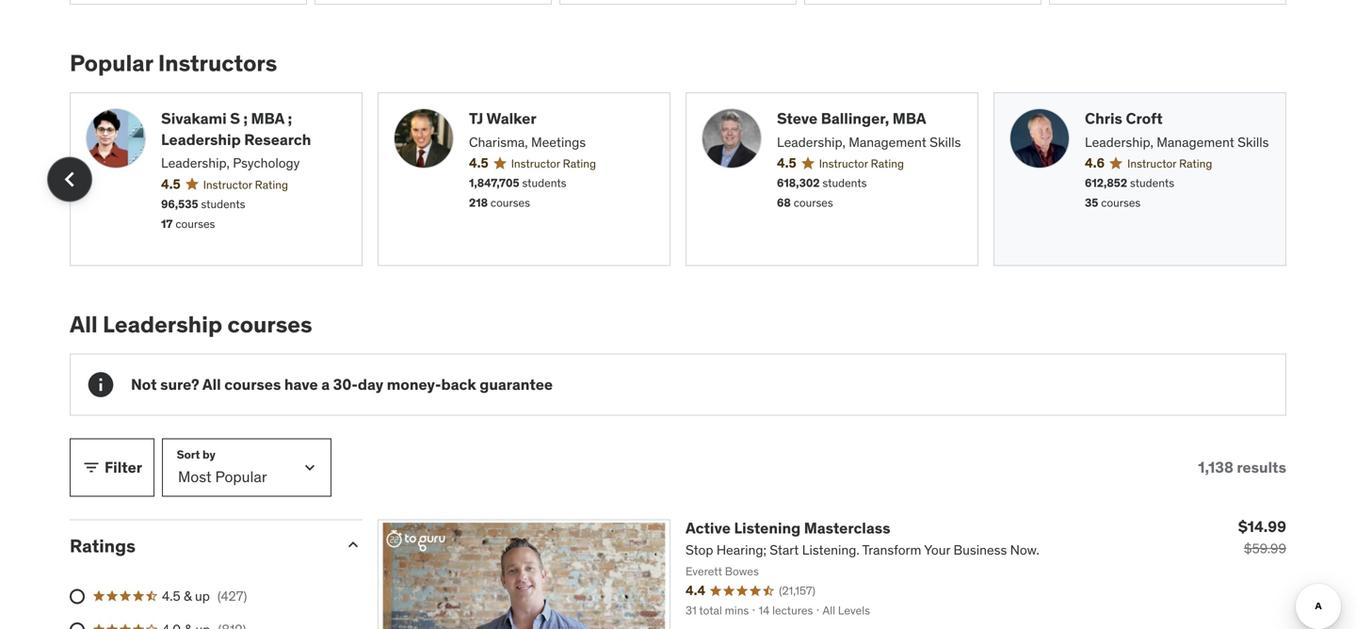 Task type: describe. For each thing, give the bounding box(es) containing it.
filter
[[105, 458, 142, 477]]

4.5 & up (427)
[[162, 588, 247, 605]]

instructors
[[158, 49, 277, 77]]

courses for all
[[224, 375, 281, 394]]

leadership, inside steve ballinger, mba leadership, management skills
[[777, 134, 846, 151]]

1 ; from the left
[[244, 109, 248, 128]]

a
[[321, 375, 330, 394]]

612,852
[[1085, 176, 1128, 190]]

croft
[[1126, 109, 1163, 128]]

tj
[[469, 109, 484, 128]]

4.6
[[1085, 154, 1105, 171]]

not
[[131, 375, 157, 394]]

charisma,
[[469, 134, 528, 151]]

filter button
[[70, 439, 155, 497]]

active listening masterclass link
[[686, 519, 891, 538]]

30-
[[333, 375, 358, 394]]

4.5 for tj walker
[[469, 154, 489, 171]]

sivakami s ; mba ; leadership research leadership, psychology
[[161, 109, 311, 172]]

2 ; from the left
[[288, 109, 292, 128]]

back
[[441, 375, 476, 394]]

chris
[[1085, 109, 1123, 128]]

small image
[[344, 536, 363, 555]]

psychology
[[233, 155, 300, 172]]

popular
[[70, 49, 153, 77]]

ratings
[[70, 535, 136, 557]]

s
[[230, 109, 240, 128]]

ratings button
[[70, 535, 329, 557]]

17
[[161, 217, 173, 231]]

steve
[[777, 109, 818, 128]]

4.5 left & on the bottom
[[162, 588, 181, 605]]

popular instructors
[[70, 49, 277, 77]]

tj walker charisma, meetings
[[469, 109, 586, 151]]

35
[[1085, 195, 1099, 210]]

popular instructors element
[[47, 49, 1287, 266]]

rating for mba
[[255, 177, 288, 192]]

leadership inside sivakami s ; mba ; leadership research leadership, psychology
[[161, 130, 241, 149]]

612,852 students 35 courses
[[1085, 176, 1175, 210]]

218
[[469, 195, 488, 210]]

courses for 68
[[794, 195, 834, 210]]

1,138 results status
[[1199, 458, 1287, 477]]

courses for 17
[[176, 217, 215, 231]]

$14.99 $59.99
[[1239, 517, 1287, 557]]

day
[[358, 375, 384, 394]]

research
[[244, 130, 311, 149]]

rating for management
[[1180, 156, 1213, 171]]

meetings
[[531, 134, 586, 151]]

instructor for meetings
[[511, 156, 560, 171]]

1,847,705 students 218 courses
[[469, 176, 567, 210]]



Task type: vqa. For each thing, say whether or not it's contained in the screenshot.
the Active at the right bottom of the page
yes



Task type: locate. For each thing, give the bounding box(es) containing it.
all
[[70, 311, 98, 339], [202, 375, 221, 394]]

instructor up 96,535 students 17 courses
[[203, 177, 252, 192]]

&
[[184, 588, 192, 605]]

sivakami s ; mba ; leadership research link
[[161, 108, 347, 150]]

mba inside steve ballinger, mba leadership, management skills
[[893, 109, 927, 128]]

courses inside 612,852 students 35 courses
[[1102, 195, 1141, 210]]

courses inside 96,535 students 17 courses
[[176, 217, 215, 231]]

$14.99
[[1239, 517, 1287, 537]]

instructor rating down the chris croft leadership, management skills
[[1128, 156, 1213, 171]]

skills inside the chris croft leadership, management skills
[[1238, 134, 1270, 151]]

management down chris croft link
[[1157, 134, 1235, 151]]

all leadership courses
[[70, 311, 312, 339]]

4.5 up 96,535 in the left top of the page
[[161, 175, 181, 192]]

instructor rating
[[511, 156, 596, 171], [819, 156, 904, 171], [1128, 156, 1213, 171], [203, 177, 288, 192]]

0 horizontal spatial leadership,
[[161, 155, 230, 172]]

carousel element
[[47, 92, 1287, 266]]

skills
[[930, 134, 961, 151], [1238, 134, 1270, 151]]

active
[[686, 519, 731, 538]]

students inside 1,847,705 students 218 courses
[[522, 176, 567, 190]]

students right 618,302
[[823, 176, 867, 190]]

instructor up 618,302 students 68 courses
[[819, 156, 868, 171]]

;
[[244, 109, 248, 128], [288, 109, 292, 128]]

not sure? all courses have a 30-day money-back guarantee
[[131, 375, 553, 394]]

0 vertical spatial leadership
[[161, 130, 241, 149]]

management inside steve ballinger, mba leadership, management skills
[[849, 134, 927, 151]]

skills inside steve ballinger, mba leadership, management skills
[[930, 134, 961, 151]]

1 horizontal spatial skills
[[1238, 134, 1270, 151]]

courses down 1,847,705
[[491, 195, 530, 210]]

mba
[[251, 109, 285, 128], [893, 109, 927, 128]]

students inside 618,302 students 68 courses
[[823, 176, 867, 190]]

1,847,705
[[469, 176, 520, 190]]

4.5 for sivakami s ; mba ; leadership research
[[161, 175, 181, 192]]

1 horizontal spatial all
[[202, 375, 221, 394]]

leadership, inside sivakami s ; mba ; leadership research leadership, psychology
[[161, 155, 230, 172]]

leadership up sure?
[[103, 311, 222, 339]]

students down the meetings
[[522, 176, 567, 190]]

instructor rating for mba
[[203, 177, 288, 192]]

1 vertical spatial leadership
[[103, 311, 222, 339]]

tj walker link
[[469, 108, 655, 129]]

sure?
[[160, 375, 199, 394]]

2 horizontal spatial leadership,
[[1085, 134, 1154, 151]]

618,302 students 68 courses
[[777, 176, 867, 210]]

students right 612,852
[[1131, 176, 1175, 190]]

4.5 for steve ballinger, mba
[[777, 154, 797, 171]]

students for management
[[1131, 176, 1175, 190]]

0 horizontal spatial ;
[[244, 109, 248, 128]]

0 horizontal spatial mba
[[251, 109, 285, 128]]

1 vertical spatial all
[[202, 375, 221, 394]]

618,302
[[777, 176, 820, 190]]

instructor rating for leadership,
[[819, 156, 904, 171]]

4.5
[[469, 154, 489, 171], [777, 154, 797, 171], [161, 175, 181, 192], [162, 588, 181, 605]]

students inside 612,852 students 35 courses
[[1131, 176, 1175, 190]]

rating down steve ballinger, mba leadership, management skills
[[871, 156, 904, 171]]

sivakami
[[161, 109, 227, 128]]

instructor rating down steve ballinger, mba leadership, management skills
[[819, 156, 904, 171]]

skills down steve ballinger, mba link on the top of page
[[930, 134, 961, 151]]

1,138 results
[[1199, 458, 1287, 477]]

students
[[522, 176, 567, 190], [823, 176, 867, 190], [1131, 176, 1175, 190], [201, 197, 245, 212]]

leadership down sivakami
[[161, 130, 241, 149]]

management
[[849, 134, 927, 151], [1157, 134, 1235, 151]]

money-
[[387, 375, 441, 394]]

1 management from the left
[[849, 134, 927, 151]]

up
[[195, 588, 210, 605]]

steve ballinger, mba link
[[777, 108, 963, 129]]

steve ballinger, mba leadership, management skills
[[777, 109, 961, 151]]

1,138
[[1199, 458, 1234, 477]]

courses up have
[[227, 311, 312, 339]]

rating for meetings
[[563, 156, 596, 171]]

instructor up 612,852 students 35 courses
[[1128, 156, 1177, 171]]

1 horizontal spatial leadership,
[[777, 134, 846, 151]]

instructor for mba
[[203, 177, 252, 192]]

courses down 618,302
[[794, 195, 834, 210]]

leadership
[[161, 130, 241, 149], [103, 311, 222, 339]]

guarantee
[[480, 375, 553, 394]]

courses for 218
[[491, 195, 530, 210]]

instructor for leadership,
[[819, 156, 868, 171]]

leadership, down chris
[[1085, 134, 1154, 151]]

1 mba from the left
[[251, 109, 285, 128]]

chris croft link
[[1085, 108, 1271, 129]]

1 horizontal spatial mba
[[893, 109, 927, 128]]

management down steve ballinger, mba link on the top of page
[[849, 134, 927, 151]]

instructor rating for meetings
[[511, 156, 596, 171]]

rating for leadership,
[[871, 156, 904, 171]]

walker
[[487, 109, 537, 128]]

listening
[[734, 519, 801, 538]]

4.5 up 1,847,705
[[469, 154, 489, 171]]

courses inside 618,302 students 68 courses
[[794, 195, 834, 210]]

previous image
[[55, 164, 85, 194]]

$59.99
[[1245, 540, 1287, 557]]

active listening masterclass
[[686, 519, 891, 538]]

instructor rating down psychology at the top of the page
[[203, 177, 288, 192]]

courses for 35
[[1102, 195, 1141, 210]]

rating down the chris croft leadership, management skills
[[1180, 156, 1213, 171]]

instructor rating for management
[[1128, 156, 1213, 171]]

mba inside sivakami s ; mba ; leadership research leadership, psychology
[[251, 109, 285, 128]]

rating down the meetings
[[563, 156, 596, 171]]

leadership, up 96,535 in the left top of the page
[[161, 155, 230, 172]]

instructor rating down the meetings
[[511, 156, 596, 171]]

instructor for management
[[1128, 156, 1177, 171]]

courses
[[491, 195, 530, 210], [794, 195, 834, 210], [1102, 195, 1141, 210], [176, 217, 215, 231], [227, 311, 312, 339], [224, 375, 281, 394]]

; right s at the top
[[244, 109, 248, 128]]

1 horizontal spatial ;
[[288, 109, 292, 128]]

leadership, down steve
[[777, 134, 846, 151]]

68
[[777, 195, 791, 210]]

96,535 students 17 courses
[[161, 197, 245, 231]]

students right 96,535 in the left top of the page
[[201, 197, 245, 212]]

1 horizontal spatial management
[[1157, 134, 1235, 151]]

(427)
[[218, 588, 247, 605]]

instructor
[[511, 156, 560, 171], [819, 156, 868, 171], [1128, 156, 1177, 171], [203, 177, 252, 192]]

4.5 up 618,302
[[777, 154, 797, 171]]

leadership, inside the chris croft leadership, management skills
[[1085, 134, 1154, 151]]

ballinger,
[[821, 109, 890, 128]]

; up research
[[288, 109, 292, 128]]

mba up research
[[251, 109, 285, 128]]

2 management from the left
[[1157, 134, 1235, 151]]

courses inside 1,847,705 students 218 courses
[[491, 195, 530, 210]]

courses down 612,852
[[1102, 195, 1141, 210]]

masterclass
[[804, 519, 891, 538]]

1 skills from the left
[[930, 134, 961, 151]]

rating down psychology at the top of the page
[[255, 177, 288, 192]]

results
[[1237, 458, 1287, 477]]

skills down chris croft link
[[1238, 134, 1270, 151]]

2 mba from the left
[[893, 109, 927, 128]]

mba right ballinger,
[[893, 109, 927, 128]]

0 horizontal spatial management
[[849, 134, 927, 151]]

instructor down the meetings
[[511, 156, 560, 171]]

0 vertical spatial all
[[70, 311, 98, 339]]

courses down 96,535 in the left top of the page
[[176, 217, 215, 231]]

courses left have
[[224, 375, 281, 394]]

2 skills from the left
[[1238, 134, 1270, 151]]

rating
[[563, 156, 596, 171], [871, 156, 904, 171], [1180, 156, 1213, 171], [255, 177, 288, 192]]

96,535
[[161, 197, 198, 212]]

0 horizontal spatial skills
[[930, 134, 961, 151]]

students for meetings
[[522, 176, 567, 190]]

0 horizontal spatial all
[[70, 311, 98, 339]]

have
[[284, 375, 318, 394]]

management inside the chris croft leadership, management skills
[[1157, 134, 1235, 151]]

chris croft leadership, management skills
[[1085, 109, 1270, 151]]

small image
[[82, 458, 101, 477]]

students for leadership,
[[823, 176, 867, 190]]

students inside 96,535 students 17 courses
[[201, 197, 245, 212]]

students for mba
[[201, 197, 245, 212]]

leadership,
[[777, 134, 846, 151], [1085, 134, 1154, 151], [161, 155, 230, 172]]



